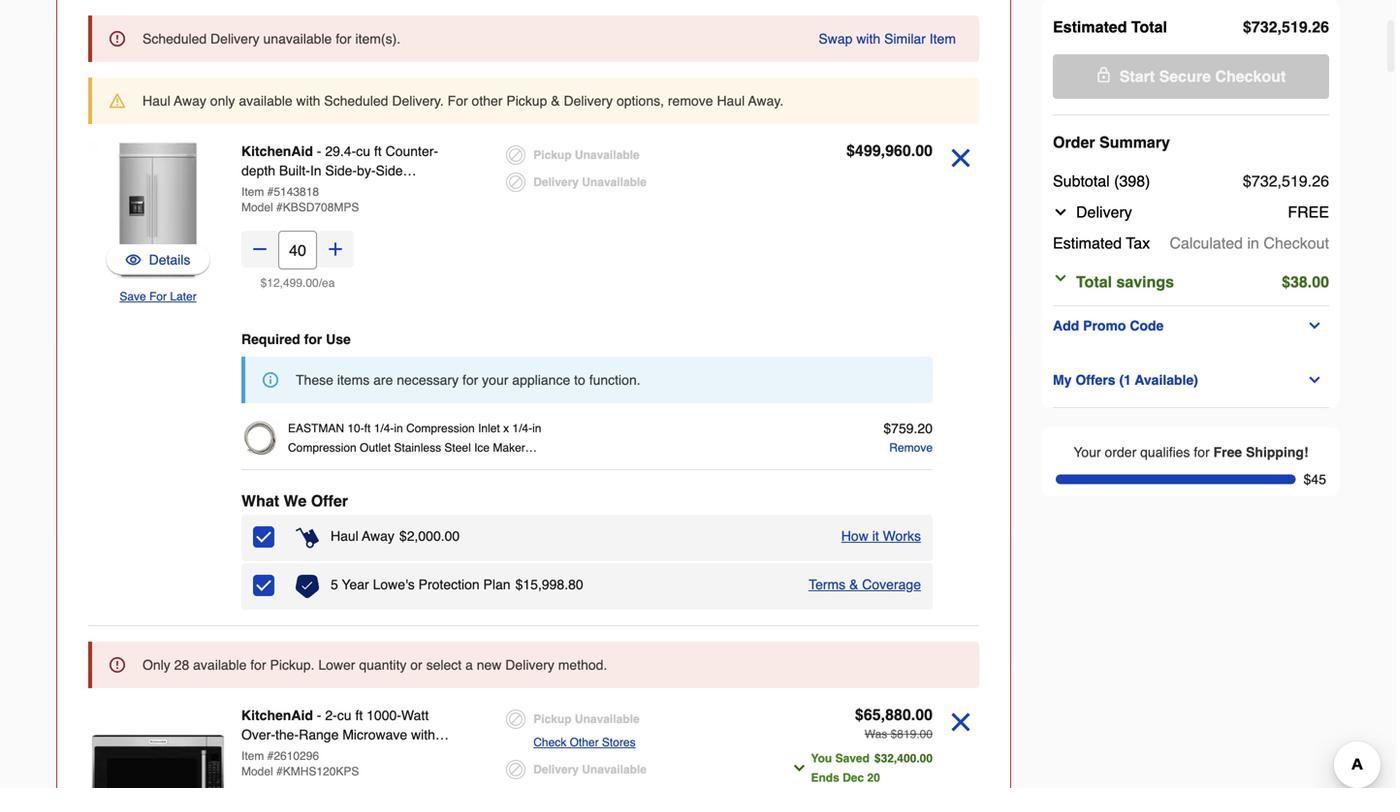 Task type: locate. For each thing, give the bounding box(es) containing it.
0 vertical spatial for
[[448, 93, 468, 109]]

start secure checkout button
[[1053, 54, 1329, 99]]

1 kitchenaid - from the top
[[241, 143, 325, 159]]

.
[[1308, 18, 1312, 36], [1308, 172, 1312, 190], [564, 577, 568, 592]]

model inside item #2610296 model #kmhs120kps
[[241, 765, 273, 779]]

1 vertical spatial block image
[[506, 173, 526, 192]]

0 vertical spatial delivery unavailable
[[534, 175, 647, 189]]

2 option group from the top
[[506, 706, 775, 783]]

20
[[867, 771, 880, 785]]

chevron down image up the 'shipping!'
[[1307, 372, 1323, 388]]

only
[[143, 657, 170, 673]]

protection plan filled image
[[296, 575, 319, 598]]

chevron down image for add promo code
[[1307, 318, 1323, 334]]

use
[[326, 332, 351, 347]]

compression up stainless
[[406, 422, 475, 435]]

0 horizontal spatial away
[[174, 93, 206, 109]]

. for subtotal (398)
[[1308, 172, 1312, 190]]

0 vertical spatial checkout
[[1215, 67, 1286, 85]]

options,
[[617, 93, 664, 109]]

checkout
[[1215, 67, 1286, 85], [1264, 234, 1329, 252]]

0 horizontal spatial for
[[149, 290, 167, 303]]

chevron down image up add
[[1053, 271, 1068, 286]]

1 vertical spatial pickup unavailable
[[534, 713, 640, 726]]

estimated total
[[1053, 18, 1167, 36]]

1 vertical spatial for
[[149, 290, 167, 303]]

0 vertical spatial chevron down image
[[1307, 318, 1323, 334]]

unavailable for block icon for pickup unavailable
[[575, 713, 640, 726]]

1 vertical spatial chevron down image
[[1053, 271, 1068, 286]]

checkout down free
[[1264, 234, 1329, 252]]

1 horizontal spatial in
[[532, 422, 541, 435]]

.00 up '819' at the bottom right of the page
[[911, 706, 933, 724]]

haul right haul away filled icon
[[331, 528, 359, 544]]

1 kitchenaid from the top
[[241, 143, 313, 159]]

1 vertical spatial ft
[[355, 708, 363, 723]]

1 vertical spatial item
[[241, 185, 264, 199]]

microwave
[[343, 727, 407, 743]]

available
[[239, 93, 292, 109], [193, 657, 247, 673]]

1/4- up outlet
[[374, 422, 394, 435]]

1 vertical spatial block image
[[506, 760, 526, 780]]

$
[[1243, 18, 1252, 36], [846, 142, 855, 159], [1243, 172, 1252, 190], [1282, 273, 1290, 291], [260, 276, 267, 290], [399, 528, 407, 544], [515, 577, 523, 592], [855, 706, 864, 724], [891, 728, 897, 741], [875, 752, 881, 765]]

block image
[[506, 710, 526, 729], [506, 760, 526, 780]]

0 vertical spatial 26
[[1312, 18, 1329, 36]]

item
[[930, 31, 956, 47], [241, 185, 264, 199], [241, 749, 264, 763]]

in up stainless
[[394, 422, 403, 435]]

saved
[[835, 752, 870, 765]]

732,519
[[1252, 18, 1308, 36], [1252, 172, 1308, 190]]

1 horizontal spatial compression
[[406, 422, 475, 435]]

1 vertical spatial scheduled
[[324, 93, 388, 109]]

1 estimated from the top
[[1053, 18, 1127, 36]]

0 vertical spatial scheduled
[[143, 31, 207, 47]]

summary
[[1100, 133, 1170, 151]]

item inside item #2610296 model #kmhs120kps
[[241, 749, 264, 763]]

1 horizontal spatial steel
[[444, 441, 471, 455]]

haul away only available with scheduled delivery. for other pickup & delivery options, remove haul away.
[[143, 93, 784, 109]]

0 vertical spatial kitchenaid
[[241, 143, 313, 159]]

block image for delivery unavailable
[[506, 760, 526, 780]]

unavailable for block image associated with pickup unavailable
[[575, 148, 640, 162]]

steel inside 2-cu ft 1000-watt over-the-range microwave with sensor cooking (stainless steel with printshield finish)
[[405, 747, 436, 762]]

2 $ 732,519 . 26 from the top
[[1243, 172, 1329, 190]]

0 vertical spatial 732,519
[[1252, 18, 1308, 36]]

& right other
[[551, 93, 560, 109]]

0 vertical spatial chevron down image
[[1053, 205, 1068, 220]]

1 chevron down image from the top
[[1307, 318, 1323, 334]]

total
[[1131, 18, 1167, 36], [1076, 273, 1112, 291]]

$45
[[1304, 472, 1326, 487]]

1 horizontal spatial total
[[1131, 18, 1167, 36]]

model for 2-cu ft 1000-watt over-the-range microwave with sensor cooking (stainless steel with printshield finish)
[[241, 765, 273, 779]]

checkout right secure
[[1215, 67, 1286, 85]]

terms & coverage button
[[809, 575, 921, 594]]

kitchenaid - up the-
[[241, 708, 325, 723]]

1 vertical spatial chevron down image
[[1307, 372, 1323, 388]]

. for estimated total
[[1308, 18, 1312, 36]]

0 horizontal spatial total
[[1076, 273, 1112, 291]]

1 horizontal spatial haul
[[331, 528, 359, 544]]

option group
[[506, 142, 775, 196], [506, 706, 775, 783]]

0 vertical spatial item
[[930, 31, 956, 47]]

0 vertical spatial total
[[1131, 18, 1167, 36]]

2 chevron down image from the top
[[1307, 372, 1323, 388]]

.00
[[911, 142, 933, 159], [1308, 273, 1329, 291], [303, 276, 319, 290], [441, 528, 460, 544], [911, 706, 933, 724], [917, 728, 933, 741], [917, 752, 933, 765]]

eastman
[[288, 422, 344, 435]]

1 $ 732,519 . 26 from the top
[[1243, 18, 1329, 36]]

1 vertical spatial compression
[[288, 441, 357, 455]]

1/4-
[[374, 422, 394, 435], [512, 422, 532, 435]]

0 horizontal spatial &
[[551, 93, 560, 109]]

#kmhs120kps
[[276, 765, 359, 779]]

ft
[[364, 422, 371, 435], [355, 708, 363, 723]]

1 pickup unavailable from the top
[[534, 148, 640, 162]]

ft right cu
[[355, 708, 363, 723]]

1 26 from the top
[[1312, 18, 1329, 36]]

ft up outlet
[[364, 422, 371, 435]]

0 vertical spatial pickup unavailable
[[534, 148, 640, 162]]

1 vertical spatial .
[[1308, 172, 1312, 190]]

lowe's
[[373, 577, 415, 592]]

compression
[[406, 422, 475, 435], [288, 441, 357, 455]]

calculated
[[1170, 234, 1243, 252]]

in right x
[[532, 422, 541, 435]]

2 model from the top
[[241, 765, 273, 779]]

total down estimated tax
[[1076, 273, 1112, 291]]

& right terms
[[849, 577, 858, 592]]

chevron down image down $ 38 .00 on the right
[[1307, 318, 1323, 334]]

haul
[[143, 93, 170, 109], [717, 93, 745, 109], [331, 528, 359, 544]]

total up start
[[1131, 18, 1167, 36]]

model
[[241, 201, 273, 214], [241, 765, 273, 779]]

item right similar
[[930, 31, 956, 47]]

estimated tax
[[1053, 234, 1150, 252]]

finish)
[[336, 766, 377, 781]]

for for only 28 available for pickup. lower quantity or select a new delivery method.
[[250, 657, 266, 673]]

&
[[551, 93, 560, 109], [849, 577, 858, 592]]

1 delivery unavailable from the top
[[534, 175, 647, 189]]

protection
[[419, 577, 480, 592]]

5
[[331, 577, 338, 592]]

works
[[883, 528, 921, 544]]

0 horizontal spatial haul
[[143, 93, 170, 109]]

$ 65,880 .00 was $ 819 .00
[[855, 706, 933, 741]]

checkout for calculated in checkout
[[1264, 234, 1329, 252]]

model inside item #5143818 model #kbsd708mps
[[241, 201, 273, 214]]

my offers (1 available) link
[[1053, 368, 1329, 392]]

you
[[811, 752, 832, 765]]

terms
[[809, 577, 846, 592]]

delivery unavailable down the check other stores
[[534, 763, 647, 777]]

1 vertical spatial steel
[[405, 747, 436, 762]]

0 horizontal spatial steel
[[405, 747, 436, 762]]

0 horizontal spatial 1/4-
[[374, 422, 394, 435]]

minus image
[[250, 239, 270, 259]]

32,400
[[881, 752, 917, 765]]

stainless
[[394, 441, 441, 455]]

2 732,519 from the top
[[1252, 172, 1308, 190]]

plus image
[[326, 239, 345, 259]]

2 block image from the top
[[506, 760, 526, 780]]

0 vertical spatial kitchenaid -
[[241, 143, 325, 159]]

1 horizontal spatial ft
[[364, 422, 371, 435]]

1 block image from the top
[[506, 710, 526, 729]]

available right 28
[[193, 657, 247, 673]]

estimated left tax
[[1053, 234, 1122, 252]]

for left the free
[[1194, 445, 1210, 460]]

estimated for estimated tax
[[1053, 234, 1122, 252]]

0 vertical spatial -
[[317, 143, 321, 159]]

.00 down '819' at the bottom right of the page
[[917, 752, 933, 765]]

0 vertical spatial estimated
[[1053, 18, 1127, 36]]

- up "#5143818"
[[317, 143, 321, 159]]

2 vertical spatial .
[[564, 577, 568, 592]]

option group for kitchenaid -
[[506, 142, 775, 196]]

0 vertical spatial $ 732,519 . 26
[[1243, 18, 1329, 36]]

error image
[[110, 31, 125, 47]]

order summary
[[1053, 133, 1170, 151]]

haul right warning image
[[143, 93, 170, 109]]

.00 up 32,400
[[917, 728, 933, 741]]

0 vertical spatial away
[[174, 93, 206, 109]]

offers
[[1076, 372, 1116, 388]]

5 year lowe's protection plan $ 15,998 . 80
[[331, 577, 583, 592]]

in right calculated
[[1247, 234, 1259, 252]]

2 pickup unavailable from the top
[[534, 713, 640, 726]]

items
[[337, 372, 370, 388]]

2-cu ft 1000-watt over-the-range microwave with sensor cooking (stainless steel with printshield finish) image
[[88, 704, 228, 788]]

was
[[865, 728, 887, 741]]

your
[[482, 372, 508, 388]]

1 model from the top
[[241, 201, 273, 214]]

2 vertical spatial pickup
[[534, 713, 572, 726]]

1 vertical spatial 732,519
[[1252, 172, 1308, 190]]

1 option group from the top
[[506, 142, 775, 196]]

my offers (1 available)
[[1053, 372, 1198, 388]]

steel inside eastman 10-ft 1/4-in compression inlet x 1/4-in compression outlet stainless steel ice maker connector
[[444, 441, 471, 455]]

1 block image from the top
[[506, 145, 526, 165]]

chevron down image
[[1053, 205, 1068, 220], [1053, 271, 1068, 286], [792, 761, 807, 776]]

0 vertical spatial option group
[[506, 142, 775, 196]]

block image
[[506, 145, 526, 165], [506, 173, 526, 192]]

1 horizontal spatial 1/4-
[[512, 422, 532, 435]]

1 - from the top
[[317, 143, 321, 159]]

compression down eastman at left bottom
[[288, 441, 357, 455]]

1 vertical spatial kitchenaid
[[241, 708, 313, 723]]

0 vertical spatial block image
[[506, 710, 526, 729]]

item for 2-cu ft 1000-watt over-the-range microwave with sensor cooking (stainless steel with printshield finish)
[[241, 749, 264, 763]]

pickup unavailable down 'options,'
[[534, 148, 640, 162]]

ft inside eastman 10-ft 1/4-in compression inlet x 1/4-in compression outlet stainless steel ice maker connector
[[364, 422, 371, 435]]

save
[[120, 290, 146, 303]]

secure image
[[1096, 67, 1112, 82]]

.00 inside you saved $ 32,400 .00 ends dec 20
[[917, 752, 933, 765]]

stores
[[602, 736, 636, 749]]

scheduled left "delivery."
[[324, 93, 388, 109]]

block image for pickup unavailable
[[506, 145, 526, 165]]

available right only
[[239, 93, 292, 109]]

chevron down image for my offers (1 available)
[[1307, 372, 1323, 388]]

2 vertical spatial chevron down image
[[792, 761, 807, 776]]

2 horizontal spatial in
[[1247, 234, 1259, 252]]

0 vertical spatial block image
[[506, 145, 526, 165]]

for left item(s).
[[336, 31, 352, 47]]

Stepper number input field with increment and decrement buttons number field
[[278, 231, 317, 270]]

1 vertical spatial -
[[317, 708, 321, 723]]

2 vertical spatial item
[[241, 749, 264, 763]]

pickup for block image associated with pickup unavailable
[[534, 148, 572, 162]]

2 kitchenaid from the top
[[241, 708, 313, 723]]

swap with similar item
[[819, 31, 956, 47]]

0 vertical spatial .
[[1308, 18, 1312, 36]]

kitchenaid up the-
[[241, 708, 313, 723]]

0 vertical spatial model
[[241, 201, 273, 214]]

chevron down image for total savings
[[1053, 271, 1068, 286]]

model down "#5143818"
[[241, 201, 273, 214]]

my
[[1053, 372, 1072, 388]]

1 vertical spatial option group
[[506, 706, 775, 783]]

chevron down image
[[1307, 318, 1323, 334], [1307, 372, 1323, 388]]

start secure checkout
[[1120, 67, 1286, 85]]

kitchenaid -
[[241, 143, 325, 159], [241, 708, 325, 723]]

plan
[[483, 577, 511, 592]]

model down sensor
[[241, 765, 273, 779]]

delivery unavailable down 'options,'
[[534, 175, 647, 189]]

delivery
[[210, 31, 259, 47], [564, 93, 613, 109], [534, 175, 579, 189], [1076, 203, 1132, 221], [505, 657, 554, 673], [534, 763, 579, 777]]

how
[[841, 528, 869, 544]]

1 vertical spatial kitchenaid -
[[241, 708, 325, 723]]

$ 732,519 . 26 up free
[[1243, 172, 1329, 190]]

away left the 2,000
[[362, 528, 395, 544]]

details
[[149, 252, 190, 268]]

your order qualifies for free shipping!
[[1074, 445, 1309, 460]]

1 vertical spatial &
[[849, 577, 858, 592]]

info image
[[263, 372, 278, 388]]

2 26 from the top
[[1312, 172, 1329, 190]]

38
[[1290, 273, 1308, 291]]

with down sensor
[[241, 766, 266, 781]]

haul left away.
[[717, 93, 745, 109]]

away left only
[[174, 93, 206, 109]]

2 delivery unavailable from the top
[[534, 763, 647, 777]]

1 vertical spatial checkout
[[1264, 234, 1329, 252]]

2 1/4- from the left
[[512, 422, 532, 435]]

2 horizontal spatial haul
[[717, 93, 745, 109]]

kitchenaid - up "#5143818"
[[241, 143, 325, 159]]

for left other
[[448, 93, 468, 109]]

outlet
[[360, 441, 391, 455]]

other
[[472, 93, 503, 109]]

delivery unavailable for kitchenaid -
[[534, 175, 647, 189]]

chevron down image left you
[[792, 761, 807, 776]]

shipping!
[[1246, 445, 1309, 460]]

item left "#5143818"
[[241, 185, 264, 199]]

$ 732,519 . 26 for (398)
[[1243, 172, 1329, 190]]

with right swap
[[856, 31, 881, 47]]

$ 732,519 . 26 up start secure checkout at the top right of page
[[1243, 18, 1329, 36]]

-
[[317, 143, 321, 159], [317, 708, 321, 723]]

1 vertical spatial available
[[193, 657, 247, 673]]

with down the unavailable
[[296, 93, 320, 109]]

0 horizontal spatial ft
[[355, 708, 363, 723]]

pickup unavailable up the check other stores
[[534, 713, 640, 726]]

$ inside you saved $ 32,400 .00 ends dec 20
[[875, 752, 881, 765]]

for inside 'save for later' button
[[149, 290, 167, 303]]

732,519 up start secure checkout at the top right of page
[[1252, 18, 1308, 36]]

kitchenaid up "#5143818"
[[241, 143, 313, 159]]

1 vertical spatial away
[[362, 528, 395, 544]]

select
[[426, 657, 462, 673]]

estimated up secure icon
[[1053, 18, 1127, 36]]

1 horizontal spatial away
[[362, 528, 395, 544]]

1 vertical spatial total
[[1076, 273, 1112, 291]]

1 horizontal spatial &
[[849, 577, 858, 592]]

0 vertical spatial ft
[[364, 422, 371, 435]]

steel down the watt
[[405, 747, 436, 762]]

estimated
[[1053, 18, 1127, 36], [1053, 234, 1122, 252]]

free
[[1214, 445, 1242, 460]]

cu
[[337, 708, 352, 723]]

chevron down image inside my offers (1 available) link
[[1307, 372, 1323, 388]]

chevron down image down subtotal on the right
[[1053, 205, 1068, 220]]

block image for delivery unavailable
[[506, 173, 526, 192]]

65,880
[[864, 706, 911, 724]]

(398)
[[1114, 172, 1150, 190]]

1 vertical spatial $ 732,519 . 26
[[1243, 172, 1329, 190]]

1 vertical spatial estimated
[[1053, 234, 1122, 252]]

2 estimated from the top
[[1053, 234, 1122, 252]]

checkout inside button
[[1215, 67, 1286, 85]]

.00 down stepper number input field with increment and decrement buttons number field
[[303, 276, 319, 290]]

steel left ice
[[444, 441, 471, 455]]

are
[[373, 372, 393, 388]]

1 horizontal spatial for
[[448, 93, 468, 109]]

732,519 up free
[[1252, 172, 1308, 190]]

chevron down image inside add promo code link
[[1307, 318, 1323, 334]]

0 vertical spatial steel
[[444, 441, 471, 455]]

1 vertical spatial model
[[241, 765, 273, 779]]

subtotal (398)
[[1053, 172, 1150, 190]]

1 vertical spatial 26
[[1312, 172, 1329, 190]]

1/4- right x
[[512, 422, 532, 435]]

ft inside 2-cu ft 1000-watt over-the-range microwave with sensor cooking (stainless steel with printshield finish)
[[355, 708, 363, 723]]

item for kitchenaid -
[[241, 185, 264, 199]]

scheduled right error image
[[143, 31, 207, 47]]

0 horizontal spatial scheduled
[[143, 31, 207, 47]]

1 vertical spatial pickup
[[534, 148, 572, 162]]

2 block image from the top
[[506, 173, 526, 192]]

.00 up protection
[[441, 528, 460, 544]]

1 vertical spatial delivery unavailable
[[534, 763, 647, 777]]

1 732,519 from the top
[[1252, 18, 1308, 36]]

for left the pickup.
[[250, 657, 266, 673]]

item down over-
[[241, 749, 264, 763]]

$ 732,519 . 26
[[1243, 18, 1329, 36], [1243, 172, 1329, 190]]

pickup for block icon for pickup unavailable
[[534, 713, 572, 726]]

item inside item #5143818 model #kbsd708mps
[[241, 185, 264, 199]]

for right save
[[149, 290, 167, 303]]

estimated for estimated total
[[1053, 18, 1127, 36]]

quickview image
[[126, 250, 141, 270]]

what we offer
[[241, 492, 348, 510]]

delivery unavailable for 2-cu ft 1000-watt over-the-range microwave with sensor cooking (stainless steel with printshield finish)
[[534, 763, 647, 777]]

- left 2-
[[317, 708, 321, 723]]

haul away $ 2,000 .00
[[331, 528, 460, 544]]



Task type: vqa. For each thing, say whether or not it's contained in the screenshot.
My
yes



Task type: describe. For each thing, give the bounding box(es) containing it.
chevron down image for delivery
[[1053, 205, 1068, 220]]

0 horizontal spatial compression
[[288, 441, 357, 455]]

year
[[342, 577, 369, 592]]

away for only
[[174, 93, 206, 109]]

1 1/4- from the left
[[374, 422, 394, 435]]

appliance
[[512, 372, 570, 388]]

0 horizontal spatial in
[[394, 422, 403, 435]]

haul away filled image
[[296, 526, 319, 550]]

for for scheduled delivery unavailable for item(s).
[[336, 31, 352, 47]]

$ 499,960 .00
[[846, 142, 933, 159]]

.00 left remove item icon
[[911, 142, 933, 159]]

add promo code
[[1053, 318, 1164, 334]]

499,960
[[855, 142, 911, 159]]

scheduled delivery unavailable for item(s).
[[143, 31, 401, 47]]

dec
[[843, 771, 864, 785]]

available)
[[1135, 372, 1198, 388]]

haul for haul away $ 2,000 .00
[[331, 528, 359, 544]]

2 kitchenaid - from the top
[[241, 708, 325, 723]]

order
[[1105, 445, 1137, 460]]

to
[[574, 372, 585, 388]]

(stainless
[[342, 747, 401, 762]]

add promo code link
[[1053, 314, 1329, 337]]

save for later
[[120, 290, 197, 303]]

732,519 for estimated total
[[1252, 18, 1308, 36]]

steel for (stainless
[[405, 747, 436, 762]]

item #2610296 model #kmhs120kps
[[241, 749, 359, 779]]

calculated in checkout
[[1170, 234, 1329, 252]]

unavailable
[[263, 31, 332, 47]]

10-ft 1/4-in compression inlet x 1/4-in compression outlet stainless steel ice maker connector image
[[241, 419, 280, 458]]

$759.20 remove
[[884, 421, 933, 455]]

remove item image
[[944, 706, 977, 739]]

$ 38 .00
[[1282, 273, 1329, 291]]

item inside button
[[930, 31, 956, 47]]

checkout for start secure checkout
[[1215, 67, 1286, 85]]

with down the watt
[[411, 727, 435, 743]]

#kbsd708mps
[[276, 201, 359, 214]]

swap with similar item button
[[819, 29, 956, 48]]

your
[[1074, 445, 1101, 460]]

watt
[[401, 708, 429, 723]]

for left your on the top
[[462, 372, 478, 388]]

819
[[897, 728, 917, 741]]

terms & coverage
[[809, 577, 921, 592]]

steel for stainless
[[444, 441, 471, 455]]

savings
[[1116, 273, 1174, 291]]

necessary
[[397, 372, 459, 388]]

you saved $ 32,400 .00 ends dec 20
[[811, 752, 933, 785]]

ft for cu
[[355, 708, 363, 723]]

1 horizontal spatial scheduled
[[324, 93, 388, 109]]

a
[[465, 657, 473, 673]]

add
[[1053, 318, 1079, 334]]

save for later button
[[120, 287, 197, 306]]

$ 732,519 . 26 for total
[[1243, 18, 1329, 36]]

warning image
[[110, 93, 125, 109]]

model for kitchenaid -
[[241, 201, 273, 214]]

item #5143818 model #kbsd708mps
[[241, 185, 359, 214]]

remove button
[[889, 438, 933, 458]]

80
[[568, 577, 583, 592]]

0 vertical spatial pickup
[[506, 93, 547, 109]]

for left use
[[304, 332, 322, 347]]

only
[[210, 93, 235, 109]]

method.
[[558, 657, 607, 673]]

unavailable for block icon for delivery unavailable
[[582, 763, 647, 777]]

these items are necessary for your appliance to function.
[[296, 372, 641, 388]]

26 for subtotal (398)
[[1312, 172, 1329, 190]]

function.
[[589, 372, 641, 388]]

lower
[[318, 657, 355, 673]]

26 for estimated total
[[1312, 18, 1329, 36]]

away for $
[[362, 528, 395, 544]]

15,998
[[523, 577, 564, 592]]

error image
[[110, 657, 125, 673]]

later
[[170, 290, 197, 303]]

& inside terms & coverage button
[[849, 577, 858, 592]]

0 vertical spatial &
[[551, 93, 560, 109]]

how it works button
[[841, 526, 921, 546]]

new
[[477, 657, 502, 673]]

haul for haul away only available with scheduled delivery. for other pickup & delivery options, remove haul away.
[[143, 93, 170, 109]]

quantity
[[359, 657, 407, 673]]

1000-
[[367, 708, 401, 723]]

(1
[[1119, 372, 1131, 388]]

only 28 available for pickup. lower quantity or select a new delivery method.
[[143, 657, 607, 673]]

delivery.
[[392, 93, 444, 109]]

with inside button
[[856, 31, 881, 47]]

option group for 2-cu ft 1000-watt over-the-range microwave with sensor cooking (stainless steel with printshield finish)
[[506, 706, 775, 783]]

unavailable for block image for delivery unavailable
[[582, 175, 647, 189]]

for for your order qualifies for free shipping!
[[1194, 445, 1210, 460]]

over-
[[241, 727, 275, 743]]

732,519 for subtotal (398)
[[1252, 172, 1308, 190]]

coverage
[[862, 577, 921, 592]]

2-cu ft 1000-watt over-the-range microwave with sensor cooking (stainless steel with printshield finish)
[[241, 708, 436, 781]]

check other stores
[[534, 736, 636, 749]]

0 vertical spatial compression
[[406, 422, 475, 435]]

connector
[[288, 461, 342, 474]]

secure
[[1159, 67, 1211, 85]]

$ 12,499 .00 /ea
[[260, 276, 335, 290]]

0 vertical spatial available
[[239, 93, 292, 109]]

.00 down free
[[1308, 273, 1329, 291]]

remove item image
[[944, 142, 977, 175]]

sensor
[[241, 747, 284, 762]]

2,000
[[407, 528, 441, 544]]

what
[[241, 492, 279, 510]]

subtotal
[[1053, 172, 1110, 190]]

required for use
[[241, 332, 351, 347]]

range
[[299, 727, 339, 743]]

other
[[570, 736, 599, 749]]

cooking
[[288, 747, 338, 762]]

start
[[1120, 67, 1155, 85]]

maker
[[493, 441, 525, 455]]

2 - from the top
[[317, 708, 321, 723]]

28
[[174, 657, 189, 673]]

offer
[[311, 492, 348, 510]]

pickup.
[[270, 657, 315, 673]]

it
[[872, 528, 879, 544]]

block image for pickup unavailable
[[506, 710, 526, 729]]

required
[[241, 332, 300, 347]]

29.4-cu ft counter-depth built-in side-by-side refrigerator with ice maker (stainless steel with printshield finish) energy star image
[[88, 140, 228, 279]]

/ea
[[319, 276, 335, 290]]

ft for 10-
[[364, 422, 371, 435]]



